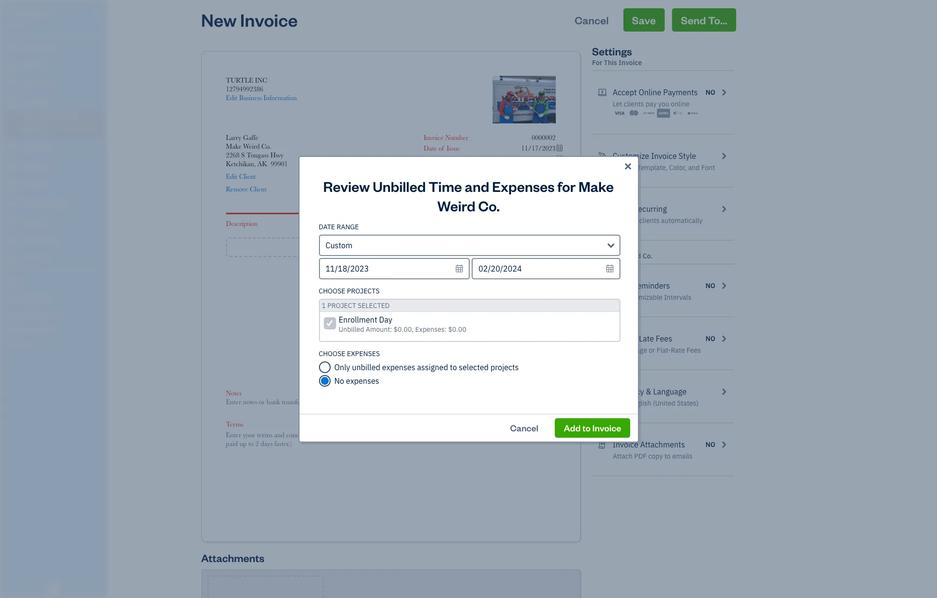 Task type: vqa. For each thing, say whether or not it's contained in the screenshot.
the Send related to Send Reminders
yes



Task type: describe. For each thing, give the bounding box(es) containing it.
amount:
[[366, 325, 392, 334]]

states)
[[677, 399, 699, 408]]

pay
[[646, 100, 657, 108]]

range
[[337, 223, 359, 231]]

amount due ( usd )
[[424, 181, 479, 189]]

&
[[646, 387, 651, 397]]

expenses
[[347, 349, 380, 358]]

choose for choose projects
[[319, 287, 345, 295]]

make inside "review unbilled time and expenses for make weird co."
[[579, 177, 614, 195]]

review unbilled time and expenses for make weird co. dialog
[[0, 144, 937, 455]]

let
[[613, 100, 622, 108]]

estimate image
[[6, 79, 18, 89]]

intervals
[[664, 293, 692, 302]]

choose expenses option group
[[319, 349, 620, 387]]

no for charge late fees
[[706, 335, 716, 343]]

information
[[264, 94, 297, 102]]

1
[[322, 301, 326, 310]]

2 0.00 from the top
[[544, 294, 556, 302]]

bank connections image
[[7, 326, 104, 334]]

remove client button
[[226, 185, 267, 194]]

rate
[[671, 346, 685, 355]]

request a deposit button
[[435, 358, 485, 367]]

ketchikan,
[[226, 160, 256, 168]]

date range
[[319, 223, 359, 231]]

)
[[477, 181, 479, 189]]

new
[[201, 8, 237, 31]]

charge late fees
[[613, 334, 672, 344]]

custom
[[326, 241, 352, 250]]

weird inside larry gaffe make weird co. 2268 s tongass hwy ketchikan, ak  99901 edit client remove client
[[243, 143, 260, 150]]

automatically
[[661, 216, 703, 225]]

cancel for add to invoice
[[510, 422, 539, 434]]

s
[[241, 151, 245, 159]]

add a line
[[374, 241, 421, 253]]

hwy
[[270, 151, 284, 159]]

turtle for turtle inc owner
[[8, 9, 36, 18]]

bank image
[[687, 108, 700, 118]]

99901
[[271, 160, 288, 168]]

no for accept online payments
[[706, 88, 716, 97]]

2 vertical spatial co.
[[643, 252, 653, 261]]

only unbilled expenses assigned to selected projects
[[334, 363, 519, 372]]

edit client button
[[226, 172, 256, 181]]

change template, color, and font
[[613, 163, 715, 172]]

make up latereminders image
[[604, 252, 621, 261]]

invoice number
[[424, 134, 468, 142]]

turtle inc owner
[[8, 9, 51, 27]]

enrollment
[[339, 315, 377, 325]]

invoices image
[[598, 439, 607, 451]]

only
[[334, 363, 350, 372]]

make up bill in the top right of the page
[[613, 204, 632, 214]]

Terms text field
[[226, 431, 556, 448]]

no for send reminders
[[706, 282, 716, 290]]

at customizable intervals
[[613, 293, 692, 302]]

turtle inc 12794992386 edit business information
[[226, 76, 297, 102]]

color,
[[669, 163, 687, 172]]

inc for turtle inc owner
[[37, 9, 51, 18]]

review unbilled time and expenses for make weird co.
[[323, 177, 614, 215]]

add a line button
[[226, 238, 556, 257]]

terms
[[226, 421, 243, 428]]

Notes text field
[[226, 398, 556, 407]]

of
[[439, 144, 444, 152]]

invoice image
[[6, 98, 18, 107]]

and for font
[[688, 163, 700, 172]]

usd, english (united states)
[[613, 399, 699, 408]]

day
[[379, 315, 392, 325]]

0 vertical spatial clients
[[624, 100, 644, 108]]

cancel for save
[[575, 13, 609, 27]]

apps image
[[7, 279, 104, 287]]

for
[[558, 177, 576, 195]]

2 for from the top
[[592, 252, 602, 261]]

add to invoice button
[[555, 419, 630, 438]]

co. inside larry gaffe make weird co. 2268 s tongass hwy ketchikan, ak  99901 edit client remove client
[[261, 143, 271, 150]]

1 horizontal spatial expenses
[[382, 363, 415, 372]]

style
[[679, 151, 696, 161]]

deposit
[[464, 358, 485, 366]]

paintbrush image
[[598, 150, 607, 162]]

make inside larry gaffe make weird co. 2268 s tongass hwy ketchikan, ak  99901 edit client remove client
[[226, 143, 242, 150]]

total amount paid
[[449, 313, 485, 332]]

percentage or flat-rate fees
[[613, 346, 701, 355]]

0 vertical spatial date
[[424, 144, 437, 152]]

to inside button
[[583, 422, 591, 434]]

send for send to...
[[681, 13, 706, 27]]

percentage
[[613, 346, 647, 355]]

owner
[[8, 19, 26, 27]]

edit inside larry gaffe make weird co. 2268 s tongass hwy ketchikan, ak  99901 edit client remove client
[[226, 173, 237, 180]]

a for add
[[395, 241, 400, 253]]

issue
[[447, 144, 460, 152]]

1 vertical spatial fees
[[687, 346, 701, 355]]

cancel button for add to invoice
[[501, 419, 547, 438]]

accept
[[613, 88, 637, 97]]

1 vertical spatial clients
[[639, 216, 660, 225]]

items and services image
[[7, 310, 104, 318]]

12794992386
[[226, 85, 263, 93]]

project image
[[6, 180, 18, 190]]

remove
[[226, 185, 248, 193]]

0.00 for subtotal
[[544, 275, 556, 283]]

unbilled inside "review unbilled time and expenses for make weird co."
[[373, 177, 426, 195]]

accept online payments
[[613, 88, 698, 97]]

0 horizontal spatial amount
[[424, 181, 446, 189]]

1 vertical spatial date
[[437, 155, 450, 163]]

reminders
[[632, 281, 670, 291]]

(united
[[653, 399, 675, 408]]

no expenses
[[334, 376, 379, 386]]

End date in MM/DD/YYYY format text field
[[472, 258, 620, 279]]

gaffe
[[243, 134, 258, 142]]

apple pay image
[[672, 108, 685, 118]]

paid
[[473, 324, 485, 332]]

2 chevronright image from the top
[[719, 150, 728, 162]]

pdf
[[634, 452, 647, 461]]

expenses:
[[415, 325, 447, 334]]

latereminders image
[[598, 280, 607, 292]]

payment image
[[6, 143, 18, 153]]

add for add a line
[[374, 241, 392, 253]]

save button
[[623, 8, 665, 32]]

mastercard image
[[628, 108, 641, 118]]

online
[[639, 88, 662, 97]]

choose projects
[[319, 287, 380, 295]]

charge
[[613, 334, 637, 344]]

close image
[[623, 161, 633, 172]]

let clients pay you online
[[613, 100, 690, 108]]

edit inside turtle inc 12794992386 edit business information
[[226, 94, 237, 102]]

1 vertical spatial client
[[250, 185, 267, 193]]

settings for this invoice
[[592, 44, 642, 67]]

flat-
[[657, 346, 671, 355]]

currency & language
[[613, 387, 687, 397]]

online
[[671, 100, 690, 108]]



Task type: locate. For each thing, give the bounding box(es) containing it.
change
[[613, 163, 636, 172]]

edit business information button
[[226, 93, 297, 102]]

1 horizontal spatial and
[[688, 163, 700, 172]]

latefees image
[[598, 333, 607, 345]]

0 horizontal spatial expenses
[[346, 376, 379, 386]]

business
[[239, 94, 262, 102]]

cancel
[[575, 13, 609, 27], [510, 422, 539, 434]]

to inside choose expenses option group
[[450, 363, 457, 372]]

1 vertical spatial add
[[564, 422, 581, 434]]

1 vertical spatial amount
[[449, 324, 471, 332]]

1 horizontal spatial turtle
[[226, 76, 253, 84]]

add to invoice
[[564, 422, 621, 434]]

2 vertical spatial weird
[[622, 252, 641, 261]]

freshbooks image
[[46, 583, 61, 595]]

visa image
[[613, 108, 626, 118]]

1 horizontal spatial weird
[[437, 196, 476, 215]]

no for invoice attachments
[[706, 441, 716, 449]]

late
[[639, 334, 654, 344]]

2 horizontal spatial to
[[665, 452, 671, 461]]

0 vertical spatial send
[[681, 13, 706, 27]]

language
[[653, 387, 687, 397]]

choose expenses
[[319, 349, 380, 358]]

expenses down unbilled at the left
[[346, 376, 379, 386]]

time
[[429, 177, 462, 195]]

money image
[[6, 217, 18, 227]]

for up latereminders image
[[592, 252, 602, 261]]

larry gaffe make weird co. 2268 s tongass hwy ketchikan, ak  99901 edit client remove client
[[226, 134, 288, 193]]

(
[[462, 181, 463, 189]]

projects
[[491, 363, 519, 372]]

0 horizontal spatial attachments
[[201, 552, 264, 565]]

0 horizontal spatial fees
[[656, 334, 672, 344]]

0 horizontal spatial unbilled
[[339, 325, 364, 334]]

and inside "review unbilled time and expenses for make weird co."
[[465, 177, 489, 195]]

team members image
[[7, 295, 104, 303]]

$0.00 inside 1 project selected enrollment day unbilled amount: $0.00, expenses: $0.00
[[448, 325, 466, 334]]

to
[[450, 363, 457, 372], [583, 422, 591, 434], [665, 452, 671, 461]]

0 vertical spatial for
[[592, 58, 602, 67]]

2 edit from the top
[[226, 173, 237, 180]]

2 vertical spatial to
[[665, 452, 671, 461]]

client up remove client button
[[239, 173, 256, 180]]

and for expenses
[[465, 177, 489, 195]]

unbilled left time
[[373, 177, 426, 195]]

and right (
[[465, 177, 489, 195]]

3 no from the top
[[706, 335, 716, 343]]

1 horizontal spatial fees
[[687, 346, 701, 355]]

$0.00 left for
[[536, 180, 556, 190]]

0 vertical spatial $0.00
[[536, 180, 556, 190]]

0 horizontal spatial cancel
[[510, 422, 539, 434]]

client image
[[6, 61, 18, 71]]

send for send reminders
[[613, 281, 631, 291]]

send inside button
[[681, 13, 706, 27]]

total
[[471, 313, 485, 321]]

clients down recurring
[[639, 216, 660, 225]]

edit up 'remove'
[[226, 173, 237, 180]]

0 horizontal spatial send
[[613, 281, 631, 291]]

for inside the settings for this invoice
[[592, 58, 602, 67]]

add inside add a line button
[[374, 241, 392, 253]]

1 choose from the top
[[319, 287, 345, 295]]

1 vertical spatial send
[[613, 281, 631, 291]]

1 horizontal spatial cancel
[[575, 13, 609, 27]]

and
[[688, 163, 700, 172], [465, 177, 489, 195]]

1 vertical spatial cancel button
[[501, 419, 547, 438]]

a for request
[[459, 358, 462, 366]]

weird down amount due ( usd )
[[437, 196, 476, 215]]

1 0.00 from the top
[[544, 275, 556, 283]]

cancel button inside review unbilled time and expenses for make weird co. dialog
[[501, 419, 547, 438]]

amount
[[424, 181, 446, 189], [449, 324, 471, 332]]

0 vertical spatial expenses
[[382, 363, 415, 372]]

1 vertical spatial weird
[[437, 196, 476, 215]]

1 vertical spatial turtle
[[226, 76, 253, 84]]

make down larry
[[226, 143, 242, 150]]

recurring
[[633, 204, 667, 214]]

currency
[[613, 387, 644, 397]]

0 vertical spatial and
[[688, 163, 700, 172]]

expenses
[[492, 177, 555, 195]]

0 horizontal spatial $0.00
[[448, 325, 466, 334]]

new invoice
[[201, 8, 298, 31]]

assigned
[[417, 363, 448, 372]]

0 vertical spatial unbilled
[[373, 177, 426, 195]]

1 horizontal spatial a
[[459, 358, 462, 366]]

1 edit from the top
[[226, 94, 237, 102]]

1 horizontal spatial co.
[[478, 196, 500, 215]]

invoice inside the settings for this invoice
[[619, 58, 642, 67]]

0 vertical spatial co.
[[261, 143, 271, 150]]

make right for
[[579, 177, 614, 195]]

review
[[323, 177, 370, 195]]

no
[[334, 376, 344, 386]]

1 vertical spatial 0.00
[[544, 294, 556, 302]]

expenses right unbilled at the left
[[382, 363, 415, 372]]

report image
[[6, 254, 18, 264]]

0 vertical spatial weird
[[243, 143, 260, 150]]

date down date of issue
[[437, 155, 450, 163]]

amount left paid
[[449, 324, 471, 332]]

0 vertical spatial due
[[424, 155, 435, 163]]

1 horizontal spatial unbilled
[[373, 177, 426, 195]]

3 chevronright image from the top
[[719, 203, 728, 215]]

Start date in MM/DD/YYYY format text field
[[319, 258, 470, 279]]

1 chevronright image from the top
[[719, 87, 728, 98]]

turtle inside turtle inc 12794992386 edit business information
[[226, 76, 253, 84]]

inc for turtle inc 12794992386 edit business information
[[255, 76, 267, 84]]

0 horizontal spatial turtle
[[8, 9, 36, 18]]

larry
[[226, 134, 241, 142]]

Enter an Invoice # text field
[[531, 134, 556, 142]]

0 vertical spatial a
[[395, 241, 400, 253]]

attach
[[613, 452, 633, 461]]

weird up send reminders
[[622, 252, 641, 261]]

attach pdf copy to emails
[[613, 452, 693, 461]]

1 vertical spatial $0.00
[[448, 325, 466, 334]]

due date
[[424, 155, 450, 163]]

inc
[[37, 9, 51, 18], [255, 76, 267, 84]]

0 vertical spatial to
[[450, 363, 457, 372]]

6 chevronright image from the top
[[719, 439, 728, 451]]

1 horizontal spatial due
[[448, 181, 460, 189]]

main element
[[0, 0, 131, 599]]

cancel button for save
[[566, 8, 618, 32]]

unbilled inside 1 project selected enrollment day unbilled amount: $0.00, expenses: $0.00
[[339, 325, 364, 334]]

make recurring
[[613, 204, 667, 214]]

expenses
[[382, 363, 415, 372], [346, 376, 379, 386]]

cancel inside review unbilled time and expenses for make weird co. dialog
[[510, 422, 539, 434]]

chevronright image
[[719, 333, 728, 345]]

send to...
[[681, 13, 727, 27]]

0 horizontal spatial add
[[374, 241, 392, 253]]

2268
[[226, 151, 240, 159]]

template,
[[637, 163, 668, 172]]

co. inside "review unbilled time and expenses for make weird co."
[[478, 196, 500, 215]]

2 horizontal spatial weird
[[622, 252, 641, 261]]

for left this
[[592, 58, 602, 67]]

clients
[[624, 100, 644, 108], [639, 216, 660, 225]]

0 horizontal spatial due
[[424, 155, 435, 163]]

0 vertical spatial edit
[[226, 94, 237, 102]]

settings image
[[7, 341, 104, 349]]

2 choose from the top
[[319, 349, 345, 358]]

1 horizontal spatial cancel button
[[566, 8, 618, 32]]

this
[[604, 58, 617, 67]]

1 vertical spatial co.
[[478, 196, 500, 215]]

1 horizontal spatial $0.00
[[536, 180, 556, 190]]

your
[[624, 216, 638, 225]]

1 vertical spatial to
[[583, 422, 591, 434]]

edit down 12794992386 at the left top
[[226, 94, 237, 102]]

onlinesales image
[[598, 87, 607, 98]]

1 horizontal spatial to
[[583, 422, 591, 434]]

customizable
[[621, 293, 663, 302]]

discover image
[[642, 108, 655, 118]]

0 vertical spatial amount
[[424, 181, 446, 189]]

date
[[319, 223, 335, 231]]

to...
[[708, 13, 727, 27]]

fees right the rate
[[687, 346, 701, 355]]

1 vertical spatial a
[[459, 358, 462, 366]]

co. down )
[[478, 196, 500, 215]]

4 no from the top
[[706, 441, 716, 449]]

send
[[681, 13, 706, 27], [613, 281, 631, 291]]

1 vertical spatial cancel
[[510, 422, 539, 434]]

1 vertical spatial edit
[[226, 173, 237, 180]]

co. up tongass
[[261, 143, 271, 150]]

1 vertical spatial and
[[465, 177, 489, 195]]

2 horizontal spatial co.
[[643, 252, 653, 261]]

0 vertical spatial client
[[239, 173, 256, 180]]

0 vertical spatial choose
[[319, 287, 345, 295]]

co. up reminders
[[643, 252, 653, 261]]

0 horizontal spatial and
[[465, 177, 489, 195]]

inc inside turtle inc 12794992386 edit business information
[[255, 76, 267, 84]]

customize invoice style
[[613, 151, 696, 161]]

you
[[658, 100, 669, 108]]

1 horizontal spatial inc
[[255, 76, 267, 84]]

unbilled
[[352, 363, 380, 372]]

1 vertical spatial due
[[448, 181, 460, 189]]

0 vertical spatial 0.00
[[544, 275, 556, 283]]

0 horizontal spatial co.
[[261, 143, 271, 150]]

send left to...
[[681, 13, 706, 27]]

send reminders
[[613, 281, 670, 291]]

send up at on the right
[[613, 281, 631, 291]]

payments
[[663, 88, 698, 97]]

choose up 1
[[319, 287, 345, 295]]

dashboard image
[[6, 42, 18, 52]]

client
[[239, 173, 256, 180], [250, 185, 267, 193]]

date of issue
[[424, 144, 460, 152]]

3 0.00 from the top
[[544, 313, 556, 321]]

or
[[649, 346, 655, 355]]

timer image
[[6, 199, 18, 209]]

unbilled down enrollment
[[339, 325, 364, 334]]

and down "style"
[[688, 163, 700, 172]]

usd,
[[613, 399, 628, 408]]

project
[[327, 301, 356, 310]]

0 vertical spatial fees
[[656, 334, 672, 344]]

0 horizontal spatial to
[[450, 363, 457, 372]]

1 horizontal spatial add
[[564, 422, 581, 434]]

expense image
[[6, 162, 18, 172]]

2 no from the top
[[706, 282, 716, 290]]

1 vertical spatial unbilled
[[339, 325, 364, 334]]

due down date of issue
[[424, 155, 435, 163]]

$0.00 left paid
[[448, 325, 466, 334]]

due left (
[[448, 181, 460, 189]]

choose up only
[[319, 349, 345, 358]]

a
[[395, 241, 400, 253], [459, 358, 462, 366]]

1 horizontal spatial attachments
[[640, 440, 685, 450]]

0 vertical spatial inc
[[37, 9, 51, 18]]

customize
[[613, 151, 649, 161]]

turtle inside 'turtle inc owner'
[[8, 9, 36, 18]]

fees up flat-
[[656, 334, 672, 344]]

subtotal
[[462, 275, 485, 283]]

american express image
[[657, 108, 670, 118]]

add
[[374, 241, 392, 253], [564, 422, 581, 434]]

turtle for turtle inc 12794992386 edit business information
[[226, 76, 253, 84]]

for make weird co.
[[592, 252, 653, 261]]

weird inside "review unbilled time and expenses for make weird co."
[[437, 196, 476, 215]]

client right 'remove'
[[250, 185, 267, 193]]

weird
[[243, 143, 260, 150], [437, 196, 476, 215], [622, 252, 641, 261]]

0 horizontal spatial a
[[395, 241, 400, 253]]

save
[[632, 13, 656, 27]]

request
[[435, 358, 457, 366]]

settings
[[592, 44, 632, 58]]

4 chevronright image from the top
[[719, 280, 728, 292]]

0 vertical spatial turtle
[[8, 9, 36, 18]]

date left of
[[424, 144, 437, 152]]

add inside add to invoice button
[[564, 422, 581, 434]]

1 project selected enrollment day unbilled amount: $0.00, expenses: $0.00
[[322, 301, 466, 334]]

inc inside 'turtle inc owner'
[[37, 9, 51, 18]]

amount down due date
[[424, 181, 446, 189]]

0 vertical spatial add
[[374, 241, 392, 253]]

a left line
[[395, 241, 400, 253]]

1 vertical spatial attachments
[[201, 552, 264, 565]]

1 horizontal spatial amount
[[449, 324, 471, 332]]

selected
[[459, 363, 489, 372]]

chart image
[[6, 236, 18, 246]]

DATE RANGE field
[[319, 235, 620, 256]]

0 horizontal spatial inc
[[37, 9, 51, 18]]

choose for choose expenses
[[319, 349, 345, 358]]

5 chevronright image from the top
[[719, 386, 728, 398]]

a left deposit
[[459, 358, 462, 366]]

choose inside option group
[[319, 349, 345, 358]]

amount inside "total amount paid"
[[449, 324, 471, 332]]

emails
[[672, 452, 693, 461]]

notes
[[226, 390, 242, 397]]

1 for from the top
[[592, 58, 602, 67]]

0 vertical spatial attachments
[[640, 440, 685, 450]]

turtle up 12794992386 at the left top
[[226, 76, 253, 84]]

invoice attachments
[[613, 440, 685, 450]]

add for add to invoice
[[564, 422, 581, 434]]

1 no from the top
[[706, 88, 716, 97]]

clients down the accept on the right
[[624, 100, 644, 108]]

copy
[[648, 452, 663, 461]]

1 horizontal spatial send
[[681, 13, 706, 27]]

invoice inside button
[[593, 422, 621, 434]]

send to... button
[[672, 8, 736, 32]]

1 vertical spatial for
[[592, 252, 602, 261]]

$0.00,
[[394, 325, 414, 334]]

1 vertical spatial choose
[[319, 349, 345, 358]]

0 vertical spatial cancel button
[[566, 8, 618, 32]]

font
[[701, 163, 715, 172]]

1 vertical spatial inc
[[255, 76, 267, 84]]

0 horizontal spatial cancel button
[[501, 419, 547, 438]]

Issue date in MM/DD/YYYY format text field
[[492, 144, 563, 152]]

turtle up owner
[[8, 9, 36, 18]]

date
[[424, 144, 437, 152], [437, 155, 450, 163]]

0.00 for total
[[544, 313, 556, 321]]

chevronright image
[[719, 87, 728, 98], [719, 150, 728, 162], [719, 203, 728, 215], [719, 280, 728, 292], [719, 386, 728, 398], [719, 439, 728, 451]]

1 vertical spatial expenses
[[346, 376, 379, 386]]

0 vertical spatial cancel
[[575, 13, 609, 27]]

projects
[[347, 287, 380, 295]]

weird down gaffe
[[243, 143, 260, 150]]

0 horizontal spatial weird
[[243, 143, 260, 150]]

2 vertical spatial 0.00
[[544, 313, 556, 321]]



